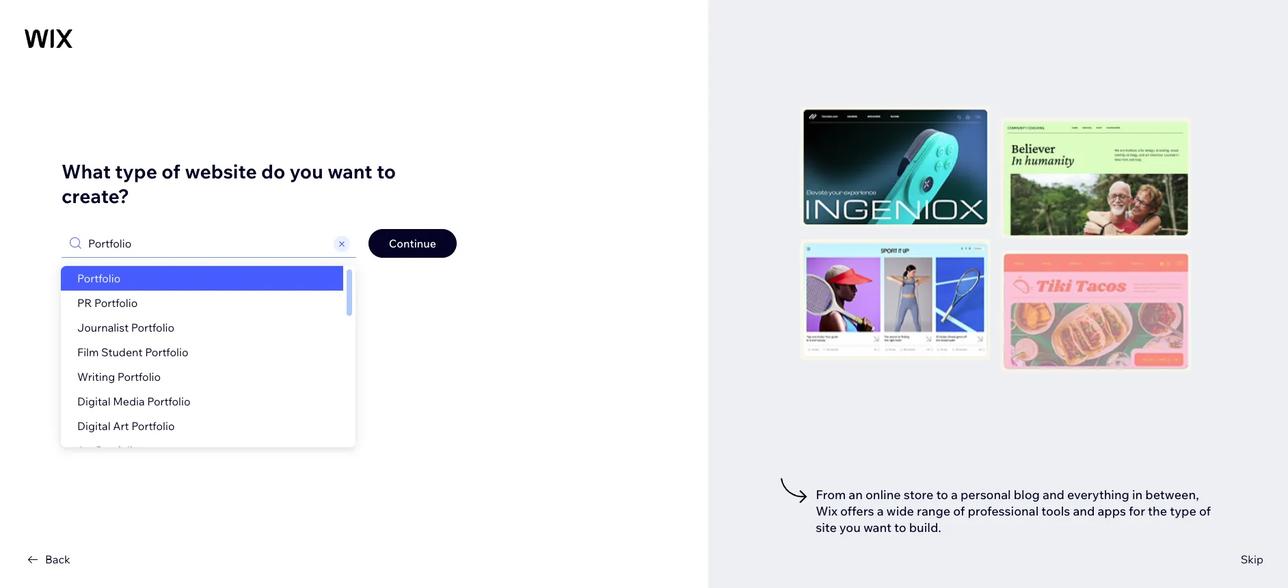 Task type: describe. For each thing, give the bounding box(es) containing it.
journalist portfolio
[[77, 321, 175, 334]]

you inside from an online store to a personal blog and everything in between, wix offers a wide range of professional tools and apps for the type of site you want to build.
[[840, 520, 861, 536]]

portfolio option
[[61, 266, 343, 290]]

digital for digital art portfolio
[[77, 419, 111, 433]]

1 horizontal spatial and
[[1074, 503, 1096, 519]]

in
[[1133, 487, 1143, 503]]

wix
[[816, 503, 838, 519]]

what type of website do you want to create?
[[62, 159, 396, 208]]

an
[[849, 487, 863, 503]]

writing portfolio
[[77, 370, 161, 383]]

to inside what type of website do you want to create?
[[377, 159, 396, 183]]

0 horizontal spatial a
[[878, 503, 884, 519]]

portfolio down the digital media portfolio
[[131, 419, 175, 433]]

list box containing portfolio
[[61, 266, 356, 463]]

site
[[816, 520, 837, 536]]

continue
[[389, 236, 437, 250]]

from an online store to a personal blog and everything in between, wix offers a wide range of professional tools and apps for the type of site you want to build.
[[816, 487, 1212, 536]]

between,
[[1146, 487, 1200, 503]]

type inside what type of website do you want to create?
[[115, 159, 157, 183]]

film student portfolio
[[77, 345, 189, 359]]

from
[[816, 487, 847, 503]]

1 vertical spatial art
[[77, 444, 93, 457]]

pr portfolio
[[77, 296, 138, 310]]

website
[[185, 159, 257, 183]]

student
[[101, 345, 143, 359]]

digital for digital media portfolio
[[77, 394, 111, 408]]

build.
[[910, 520, 942, 536]]

pr
[[77, 296, 92, 310]]

journalist
[[77, 321, 129, 334]]

everything
[[1068, 487, 1130, 503]]

portfolio up "journalist portfolio" at the left bottom
[[94, 296, 138, 310]]

you inside what type of website do you want to create?
[[290, 159, 324, 183]]

blog
[[1014, 487, 1041, 503]]

back
[[45, 553, 70, 566]]

0 vertical spatial and
[[1043, 487, 1065, 503]]

portfolio up 'film student portfolio'
[[131, 321, 175, 334]]

continue button
[[369, 229, 457, 258]]

media
[[113, 394, 145, 408]]

skip button
[[1242, 551, 1264, 568]]



Task type: vqa. For each thing, say whether or not it's contained in the screenshot.
second DIGITAL from the top
yes



Task type: locate. For each thing, give the bounding box(es) containing it.
0 horizontal spatial type
[[115, 159, 157, 183]]

personal
[[961, 487, 1012, 503]]

portfolio
[[77, 271, 121, 285], [94, 296, 138, 310], [131, 321, 175, 334], [145, 345, 189, 359], [118, 370, 161, 383], [147, 394, 191, 408], [131, 419, 175, 433], [96, 444, 139, 457]]

apps
[[1098, 503, 1127, 519]]

what
[[62, 159, 111, 183]]

type
[[115, 159, 157, 183], [1171, 503, 1197, 519]]

a
[[952, 487, 958, 503], [878, 503, 884, 519]]

digital media portfolio
[[77, 394, 191, 408]]

0 vertical spatial type
[[115, 159, 157, 183]]

of
[[162, 159, 181, 183], [954, 503, 966, 519], [1200, 503, 1212, 519]]

you down offers
[[840, 520, 861, 536]]

0 horizontal spatial you
[[290, 159, 324, 183]]

portfolio down digital art portfolio
[[96, 444, 139, 457]]

0 vertical spatial a
[[952, 487, 958, 503]]

portfolio up the digital media portfolio
[[118, 370, 161, 383]]

range
[[918, 503, 951, 519]]

writing
[[77, 370, 115, 383]]

a down online
[[878, 503, 884, 519]]

1 vertical spatial digital
[[77, 419, 111, 433]]

do
[[261, 159, 285, 183]]

to
[[377, 159, 396, 183], [937, 487, 949, 503], [895, 520, 907, 536]]

of inside what type of website do you want to create?
[[162, 159, 181, 183]]

the
[[1149, 503, 1168, 519]]

and down the everything
[[1074, 503, 1096, 519]]

portfolio right the student
[[145, 345, 189, 359]]

back button
[[25, 551, 70, 568]]

offers
[[841, 503, 875, 519]]

1 vertical spatial to
[[937, 487, 949, 503]]

wide
[[887, 503, 915, 519]]

0 horizontal spatial want
[[328, 159, 373, 183]]

want inside from an online store to a personal blog and everything in between, wix offers a wide range of professional tools and apps for the type of site you want to build.
[[864, 520, 892, 536]]

2 digital from the top
[[77, 419, 111, 433]]

of right range
[[954, 503, 966, 519]]

store
[[904, 487, 934, 503]]

0 vertical spatial art
[[113, 419, 129, 433]]

portfolio up pr portfolio
[[77, 271, 121, 285]]

you
[[290, 159, 324, 183], [840, 520, 861, 536]]

1 vertical spatial you
[[840, 520, 861, 536]]

a left personal
[[952, 487, 958, 503]]

1 horizontal spatial to
[[895, 520, 907, 536]]

art
[[113, 419, 129, 433], [77, 444, 93, 457]]

0 vertical spatial you
[[290, 159, 324, 183]]

1 horizontal spatial you
[[840, 520, 861, 536]]

0 vertical spatial digital
[[77, 394, 111, 408]]

2 horizontal spatial to
[[937, 487, 949, 503]]

1 vertical spatial and
[[1074, 503, 1096, 519]]

0 horizontal spatial and
[[1043, 487, 1065, 503]]

1 horizontal spatial of
[[954, 503, 966, 519]]

0 horizontal spatial art
[[77, 444, 93, 457]]

1 horizontal spatial art
[[113, 419, 129, 433]]

of left website at the left of the page
[[162, 159, 181, 183]]

1 horizontal spatial want
[[864, 520, 892, 536]]

type up "create?"
[[115, 159, 157, 183]]

digital art portfolio
[[77, 419, 175, 433]]

type down between, on the right of page
[[1171, 503, 1197, 519]]

tools
[[1042, 503, 1071, 519]]

portfolio inside option
[[77, 271, 121, 285]]

digital up art portfolio
[[77, 419, 111, 433]]

1 digital from the top
[[77, 394, 111, 408]]

1 horizontal spatial a
[[952, 487, 958, 503]]

1 vertical spatial type
[[1171, 503, 1197, 519]]

0 horizontal spatial to
[[377, 159, 396, 183]]

skip
[[1242, 553, 1264, 566]]

online
[[866, 487, 902, 503]]

create?
[[62, 184, 129, 208]]

and
[[1043, 487, 1065, 503], [1074, 503, 1096, 519]]

of right the on the right bottom of the page
[[1200, 503, 1212, 519]]

film
[[77, 345, 99, 359]]

1 horizontal spatial type
[[1171, 503, 1197, 519]]

you right 'do'
[[290, 159, 324, 183]]

2 horizontal spatial of
[[1200, 503, 1212, 519]]

for
[[1130, 503, 1146, 519]]

1 vertical spatial a
[[878, 503, 884, 519]]

1 vertical spatial want
[[864, 520, 892, 536]]

Search for your business or site type field
[[84, 230, 332, 257]]

digital down writing
[[77, 394, 111, 408]]

art down media
[[113, 419, 129, 433]]

want inside what type of website do you want to create?
[[328, 159, 373, 183]]

type inside from an online store to a personal blog and everything in between, wix offers a wide range of professional tools and apps for the type of site you want to build.
[[1171, 503, 1197, 519]]

digital
[[77, 394, 111, 408], [77, 419, 111, 433]]

0 vertical spatial to
[[377, 159, 396, 183]]

list box
[[61, 266, 356, 463]]

2 vertical spatial to
[[895, 520, 907, 536]]

and up tools
[[1043, 487, 1065, 503]]

0 vertical spatial want
[[328, 159, 373, 183]]

portfolio right media
[[147, 394, 191, 408]]

professional
[[968, 503, 1039, 519]]

want
[[328, 159, 373, 183], [864, 520, 892, 536]]

art portfolio
[[77, 444, 139, 457]]

art down digital art portfolio
[[77, 444, 93, 457]]

0 horizontal spatial of
[[162, 159, 181, 183]]



